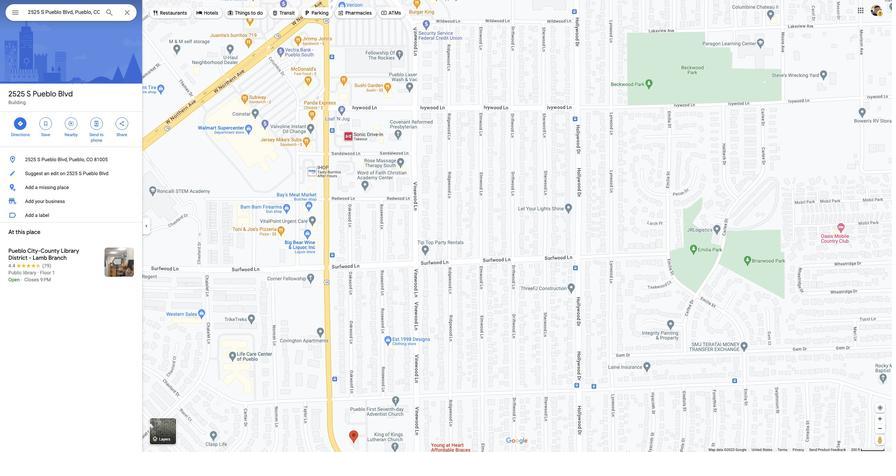 Task type: locate. For each thing, give the bounding box(es) containing it.
200 ft
[[852, 448, 861, 452]]

None field
[[28, 8, 100, 16]]

2525 for blvd
[[8, 89, 25, 99]]

4.4 stars 79 reviews image
[[8, 263, 51, 270]]


[[196, 9, 202, 17]]

blvd down 81005
[[99, 171, 109, 176]]


[[304, 9, 310, 17]]

 things to do
[[227, 9, 263, 17]]

edit
[[51, 171, 59, 176]]

add a missing place
[[25, 185, 69, 190]]

a inside add a missing place "button"
[[35, 185, 38, 190]]

terms button
[[778, 448, 788, 453]]

1 vertical spatial blvd
[[99, 171, 109, 176]]

s inside button
[[37, 157, 40, 162]]

a inside add a label button
[[35, 213, 38, 218]]

add inside "button"
[[25, 185, 34, 190]]

1 a from the top
[[35, 185, 38, 190]]

s for blvd,
[[37, 157, 40, 162]]

to inside send to phone
[[100, 132, 104, 137]]

2525 inside 2525 s pueblo blvd building
[[8, 89, 25, 99]]

 atms
[[381, 9, 401, 17]]

1 vertical spatial a
[[35, 213, 38, 218]]

0 vertical spatial blvd
[[58, 89, 73, 99]]

pueblo down co
[[83, 171, 98, 176]]

pueblo
[[33, 89, 56, 99], [41, 157, 56, 162], [83, 171, 98, 176], [8, 248, 26, 255]]

 restaurants
[[152, 9, 187, 17]]

send product feedback button
[[810, 448, 846, 453]]

suggest an edit on 2525 s pueblo blvd button
[[0, 167, 142, 181]]

s
[[27, 89, 31, 99], [37, 157, 40, 162], [79, 171, 82, 176]]

1 add from the top
[[25, 185, 34, 190]]

phone
[[91, 138, 102, 143]]

send inside button
[[810, 448, 817, 452]]

3 add from the top
[[25, 213, 34, 218]]

blvd inside 2525 s pueblo blvd building
[[58, 89, 73, 99]]

add left label
[[25, 213, 34, 218]]

0 horizontal spatial s
[[27, 89, 31, 99]]

library
[[61, 248, 79, 255]]

library
[[23, 270, 36, 276]]

0 horizontal spatial to
[[100, 132, 104, 137]]

0 horizontal spatial place
[[26, 229, 40, 236]]

add down suggest
[[25, 185, 34, 190]]

0 vertical spatial place
[[57, 185, 69, 190]]

add for add a label
[[25, 213, 34, 218]]

0 vertical spatial send
[[89, 132, 99, 137]]

1 horizontal spatial to
[[251, 10, 256, 16]]


[[152, 9, 159, 17]]

2525 inside button
[[25, 157, 36, 162]]

privacy button
[[793, 448, 804, 453]]

2525 S Pueblo Blvd, Pueblo, CO 81005 field
[[6, 4, 137, 21]]

1 vertical spatial add
[[25, 199, 34, 204]]

2525 up suggest
[[25, 157, 36, 162]]

an
[[44, 171, 49, 176]]

2525 s pueblo blvd main content
[[0, 0, 142, 453]]

200
[[852, 448, 858, 452]]

⋅
[[21, 277, 23, 283]]

2 a from the top
[[35, 213, 38, 218]]

a for label
[[35, 213, 38, 218]]

public
[[8, 270, 22, 276]]

1 vertical spatial s
[[37, 157, 40, 162]]

add a label button
[[0, 209, 142, 222]]

0 vertical spatial 2525
[[8, 89, 25, 99]]

1
[[52, 270, 55, 276]]

atms
[[389, 10, 401, 16]]


[[119, 120, 125, 128]]


[[227, 9, 234, 17]]

a
[[35, 185, 38, 190], [35, 213, 38, 218]]

2 vertical spatial s
[[79, 171, 82, 176]]

send
[[89, 132, 99, 137], [810, 448, 817, 452]]

2525 right on
[[67, 171, 78, 176]]

add
[[25, 185, 34, 190], [25, 199, 34, 204], [25, 213, 34, 218]]

2 add from the top
[[25, 199, 34, 204]]

2 horizontal spatial 2525
[[67, 171, 78, 176]]

things
[[235, 10, 250, 16]]

0 vertical spatial add
[[25, 185, 34, 190]]

nearby
[[65, 132, 78, 137]]

2525 s pueblo blvd, pueblo, co 81005 button
[[0, 153, 142, 167]]

2 vertical spatial 2525
[[67, 171, 78, 176]]

1 horizontal spatial send
[[810, 448, 817, 452]]

1 vertical spatial send
[[810, 448, 817, 452]]

1 vertical spatial 2525
[[25, 157, 36, 162]]

2525 s pueblo blvd, pueblo, co 81005
[[25, 157, 108, 162]]

2525 for blvd,
[[25, 157, 36, 162]]

place right this
[[26, 229, 40, 236]]

pharmacies
[[346, 10, 372, 16]]

to
[[251, 10, 256, 16], [100, 132, 104, 137]]

1 horizontal spatial blvd
[[99, 171, 109, 176]]

county
[[41, 248, 60, 255]]

send left product
[[810, 448, 817, 452]]


[[43, 120, 49, 128]]

feedback
[[831, 448, 846, 452]]

add left your
[[25, 199, 34, 204]]

1 horizontal spatial place
[[57, 185, 69, 190]]

footer containing map data ©2023 google
[[709, 448, 852, 453]]

add inside button
[[25, 213, 34, 218]]

pueblo up 
[[33, 89, 56, 99]]

zoom out image
[[878, 426, 883, 432]]

1 horizontal spatial 2525
[[25, 157, 36, 162]]

s inside button
[[79, 171, 82, 176]]

1 horizontal spatial s
[[37, 157, 40, 162]]

pueblo left -
[[8, 248, 26, 255]]

0 horizontal spatial 2525
[[8, 89, 25, 99]]

blvd
[[58, 89, 73, 99], [99, 171, 109, 176]]

0 vertical spatial s
[[27, 89, 31, 99]]

united states
[[752, 448, 773, 452]]

0 horizontal spatial blvd
[[58, 89, 73, 99]]

footer
[[709, 448, 852, 453]]

send up phone on the top of page
[[89, 132, 99, 137]]

restaurants
[[160, 10, 187, 16]]

81005
[[94, 157, 108, 162]]

2525 up building on the left
[[8, 89, 25, 99]]

0 horizontal spatial send
[[89, 132, 99, 137]]

pueblo inside pueblo city-county library district - lamb branch
[[8, 248, 26, 255]]

save
[[41, 132, 50, 137]]

states
[[763, 448, 773, 452]]

a left missing
[[35, 185, 38, 190]]

place down on
[[57, 185, 69, 190]]

pueblo left the blvd, at left
[[41, 157, 56, 162]]

add a label
[[25, 213, 49, 218]]

·
[[38, 270, 39, 276]]

hotels
[[204, 10, 218, 16]]

 parking
[[304, 9, 329, 17]]

send inside send to phone
[[89, 132, 99, 137]]

show street view coverage image
[[876, 435, 886, 446]]

place
[[57, 185, 69, 190], [26, 229, 40, 236]]

label
[[39, 213, 49, 218]]

2 vertical spatial add
[[25, 213, 34, 218]]

2525 inside button
[[67, 171, 78, 176]]

to up phone on the top of page
[[100, 132, 104, 137]]

this
[[16, 229, 25, 236]]

actions for 2525 s pueblo blvd region
[[0, 112, 142, 147]]

pueblo,
[[69, 157, 85, 162]]

1 vertical spatial to
[[100, 132, 104, 137]]

blvd up 
[[58, 89, 73, 99]]

2 horizontal spatial s
[[79, 171, 82, 176]]

google
[[736, 448, 747, 452]]

to left do
[[251, 10, 256, 16]]

pueblo inside button
[[83, 171, 98, 176]]

none field inside 2525 s pueblo blvd, pueblo, co 81005 field
[[28, 8, 100, 16]]

0 vertical spatial to
[[251, 10, 256, 16]]

0 vertical spatial a
[[35, 185, 38, 190]]

s inside 2525 s pueblo blvd building
[[27, 89, 31, 99]]

add a missing place button
[[0, 181, 142, 195]]

at
[[8, 229, 14, 236]]

share
[[117, 132, 127, 137]]

a left label
[[35, 213, 38, 218]]



Task type: describe. For each thing, give the bounding box(es) containing it.
 button
[[6, 4, 25, 22]]


[[11, 8, 20, 17]]

-
[[29, 255, 31, 262]]

ft
[[858, 448, 861, 452]]

suggest
[[25, 171, 43, 176]]

 pharmacies
[[338, 9, 372, 17]]

pueblo inside button
[[41, 157, 56, 162]]

data
[[717, 448, 724, 452]]

blvd,
[[58, 157, 68, 162]]


[[68, 120, 74, 128]]

 hotels
[[196, 9, 218, 17]]

add for add a missing place
[[25, 185, 34, 190]]

blvd inside button
[[99, 171, 109, 176]]

on
[[60, 171, 65, 176]]

send to phone
[[89, 132, 104, 143]]

©2023
[[725, 448, 735, 452]]

layers
[[159, 438, 170, 442]]

send product feedback
[[810, 448, 846, 452]]

floor
[[40, 270, 51, 276]]


[[272, 9, 278, 17]]

send for send to phone
[[89, 132, 99, 137]]

suggest an edit on 2525 s pueblo blvd
[[25, 171, 109, 176]]

a for missing
[[35, 185, 38, 190]]

transit
[[280, 10, 295, 16]]

public library · floor 1 open ⋅ closes 9 pm
[[8, 270, 55, 283]]

branch
[[48, 255, 67, 262]]

collapse side panel image
[[143, 222, 150, 230]]

9 pm
[[40, 277, 51, 283]]

your
[[35, 199, 44, 204]]

open
[[8, 277, 20, 283]]

s for blvd
[[27, 89, 31, 99]]

co
[[86, 157, 93, 162]]

privacy
[[793, 448, 804, 452]]

send for send product feedback
[[810, 448, 817, 452]]

zoom in image
[[878, 417, 883, 422]]

district
[[8, 255, 28, 262]]

directions
[[11, 132, 30, 137]]

map data ©2023 google
[[709, 448, 747, 452]]

missing
[[39, 185, 56, 190]]

building
[[8, 100, 26, 105]]


[[17, 120, 23, 128]]

(79)
[[42, 263, 51, 269]]

lamb
[[33, 255, 47, 262]]

pueblo inside 2525 s pueblo blvd building
[[33, 89, 56, 99]]

show your location image
[[878, 405, 884, 411]]


[[381, 9, 387, 17]]

business
[[46, 199, 65, 204]]

product
[[818, 448, 831, 452]]

pueblo city-county library district - lamb branch
[[8, 248, 79, 262]]

2525 s pueblo blvd building
[[8, 89, 73, 105]]

200 ft button
[[852, 448, 885, 452]]

 transit
[[272, 9, 295, 17]]

 search field
[[6, 4, 137, 22]]

at this place
[[8, 229, 40, 236]]

parking
[[312, 10, 329, 16]]

add your business
[[25, 199, 65, 204]]

map
[[709, 448, 716, 452]]

add for add your business
[[25, 199, 34, 204]]

1 vertical spatial place
[[26, 229, 40, 236]]


[[338, 9, 344, 17]]

to inside ' things to do'
[[251, 10, 256, 16]]

terms
[[778, 448, 788, 452]]

add your business link
[[0, 195, 142, 209]]

city-
[[27, 248, 41, 255]]

united states button
[[752, 448, 773, 453]]


[[93, 120, 100, 128]]

4.4
[[8, 263, 15, 269]]

google maps element
[[0, 0, 893, 453]]

do
[[257, 10, 263, 16]]

footer inside google maps element
[[709, 448, 852, 453]]

closes
[[24, 277, 39, 283]]

place inside "button"
[[57, 185, 69, 190]]



Task type: vqa. For each thing, say whether or not it's contained in the screenshot.
search field
no



